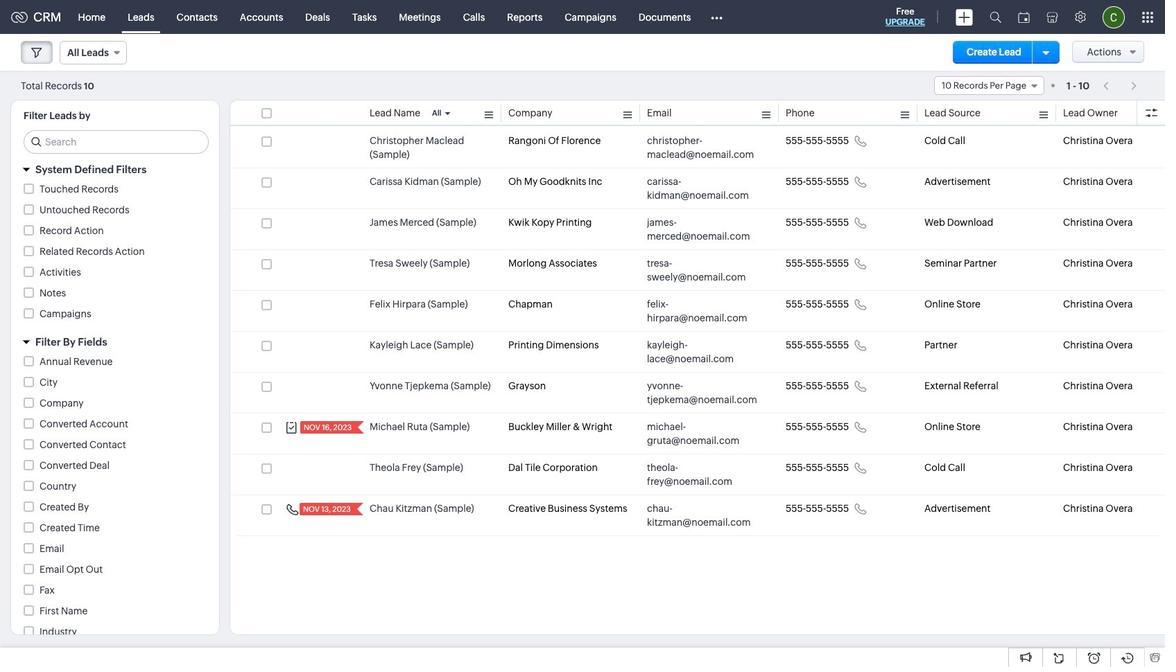Task type: vqa. For each thing, say whether or not it's contained in the screenshot.
Setting
no



Task type: locate. For each thing, give the bounding box(es) containing it.
row group
[[230, 128, 1165, 537]]

profile image
[[1103, 6, 1125, 28]]

search element
[[981, 0, 1010, 34]]

create menu image
[[956, 9, 973, 25]]

calendar image
[[1018, 11, 1030, 23]]

create menu element
[[947, 0, 981, 34]]

None field
[[60, 41, 127, 64], [934, 76, 1044, 95], [60, 41, 127, 64], [934, 76, 1044, 95]]

navigation
[[1096, 76, 1144, 96]]



Task type: describe. For each thing, give the bounding box(es) containing it.
Search text field
[[24, 131, 208, 153]]

profile element
[[1094, 0, 1133, 34]]

search image
[[990, 11, 1001, 23]]

logo image
[[11, 11, 28, 23]]

Other Modules field
[[702, 6, 732, 28]]



